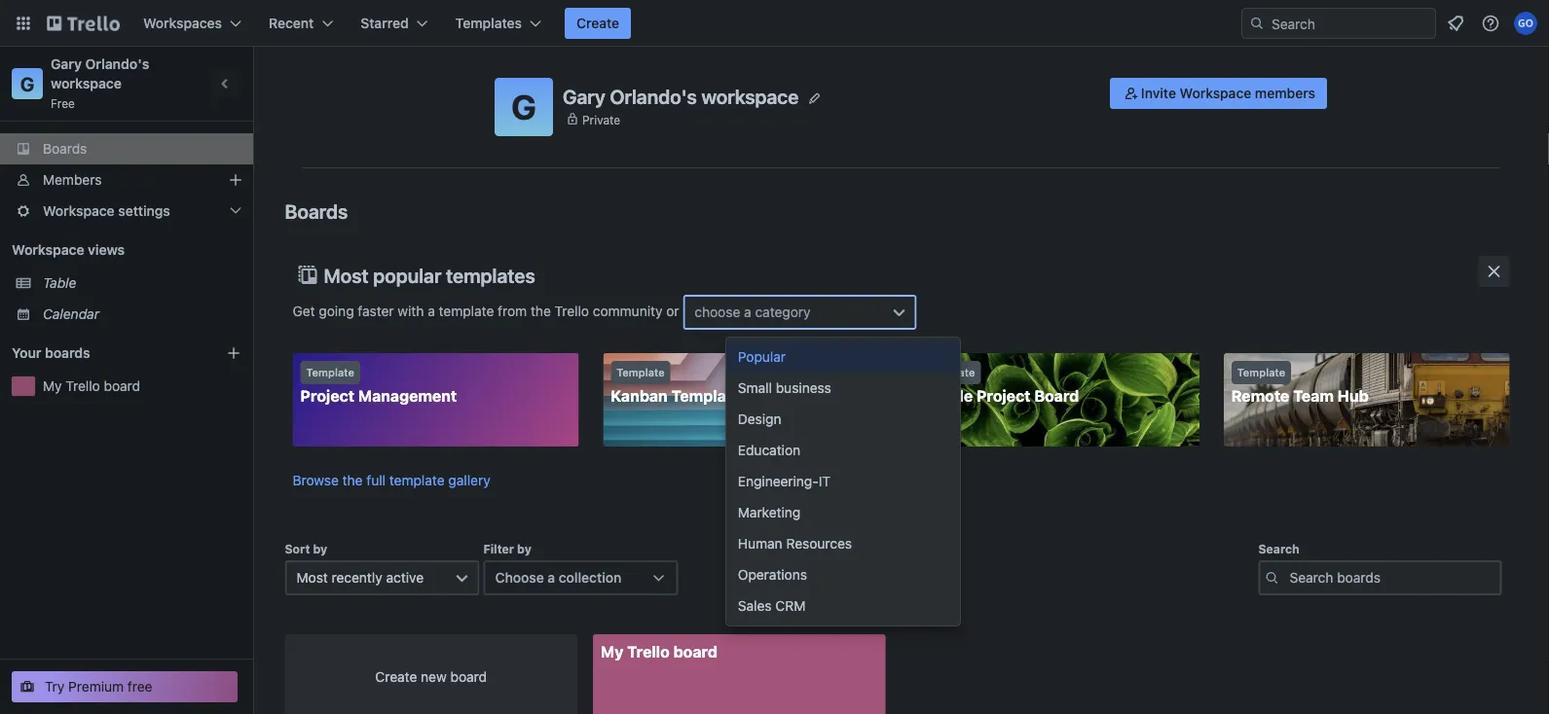 Task type: describe. For each thing, give the bounding box(es) containing it.
filter
[[484, 542, 514, 556]]

primary element
[[0, 0, 1549, 47]]

recent button
[[257, 8, 345, 39]]

template up design
[[672, 387, 741, 406]]

premium
[[68, 679, 124, 695]]

get going faster with a template from the trello community or
[[293, 303, 683, 319]]

workspace navigation collapse icon image
[[212, 70, 240, 97]]

most for most recently active
[[297, 570, 328, 586]]

workspace settings
[[43, 203, 170, 219]]

active
[[386, 570, 424, 586]]

members
[[1255, 85, 1316, 101]]

calendar
[[43, 306, 99, 322]]

template for remote
[[1238, 367, 1286, 379]]

going
[[319, 303, 354, 319]]

faster
[[358, 303, 394, 319]]

operations
[[738, 567, 807, 583]]

it
[[819, 474, 831, 490]]

choose a collection
[[495, 570, 622, 586]]

sm image
[[1122, 84, 1141, 103]]

starred button
[[349, 8, 440, 39]]

template remote team hub
[[1232, 367, 1369, 406]]

orlando's for gary orlando's workspace free
[[85, 56, 149, 72]]

1 vertical spatial the
[[342, 473, 363, 489]]

workspace for gary orlando's workspace free
[[51, 75, 122, 92]]

search
[[1259, 542, 1300, 556]]

1 horizontal spatial my trello board
[[601, 643, 718, 662]]

boards
[[45, 345, 90, 361]]

template kanban template
[[611, 367, 741, 406]]

0 horizontal spatial a
[[428, 303, 435, 319]]

a for choose a collection
[[548, 570, 555, 586]]

workspace for settings
[[43, 203, 115, 219]]

template for simple
[[927, 367, 975, 379]]

kanban
[[611, 387, 668, 406]]

gary orlando's workspace free
[[51, 56, 153, 110]]

Search field
[[1265, 9, 1436, 38]]

templates button
[[444, 8, 553, 39]]

templates
[[446, 264, 535, 287]]

project inside template simple project board
[[977, 387, 1031, 406]]

try premium free
[[45, 679, 152, 695]]

members link
[[0, 165, 253, 196]]

workspace views
[[12, 242, 125, 258]]

new
[[421, 670, 447, 686]]

g for g button
[[511, 87, 537, 127]]

recent
[[269, 15, 314, 31]]

2 vertical spatial trello
[[627, 643, 670, 662]]

starred
[[361, 15, 409, 31]]

free
[[51, 96, 75, 110]]

g for g link at the left top of page
[[20, 72, 34, 95]]

open information menu image
[[1481, 14, 1501, 33]]

1 vertical spatial trello
[[66, 378, 100, 394]]

0 horizontal spatial my trello board link
[[43, 377, 242, 396]]

resources
[[786, 536, 852, 552]]

gary for gary orlando's workspace
[[563, 85, 606, 108]]

engineering-
[[738, 474, 819, 490]]

0 horizontal spatial my trello board
[[43, 378, 140, 394]]

by for filter by
[[517, 542, 532, 556]]

workspace for views
[[12, 242, 84, 258]]

full
[[366, 473, 386, 489]]

category
[[755, 304, 811, 320]]

1 horizontal spatial my trello board link
[[593, 635, 886, 715]]

recently
[[332, 570, 382, 586]]

0 vertical spatial the
[[531, 303, 551, 319]]

templates
[[455, 15, 522, 31]]

create new board
[[375, 670, 487, 686]]

small business
[[738, 380, 831, 396]]

gary orlando (garyorlando) image
[[1514, 12, 1538, 35]]

your boards
[[12, 345, 90, 361]]

your
[[12, 345, 41, 361]]

filter by
[[484, 542, 532, 556]]

workspace for gary orlando's workspace
[[702, 85, 799, 108]]

try premium free button
[[12, 672, 238, 703]]

calendar link
[[43, 305, 242, 324]]

human resources
[[738, 536, 852, 552]]

engineering-it
[[738, 474, 831, 490]]

hub
[[1338, 387, 1369, 406]]

sales crm
[[738, 598, 806, 615]]

invite
[[1141, 85, 1176, 101]]

gary orlando's workspace link
[[51, 56, 153, 92]]

gary orlando's workspace
[[563, 85, 799, 108]]

community
[[593, 303, 663, 319]]

team
[[1293, 387, 1334, 406]]

template simple project board
[[921, 367, 1079, 406]]



Task type: locate. For each thing, give the bounding box(es) containing it.
g down switch to… image
[[20, 72, 34, 95]]

gary
[[51, 56, 82, 72], [563, 85, 606, 108]]

1 vertical spatial most
[[297, 570, 328, 586]]

template up the simple
[[927, 367, 975, 379]]

most
[[324, 264, 369, 287], [297, 570, 328, 586]]

orlando's for gary orlando's workspace
[[610, 85, 697, 108]]

workspace inside gary orlando's workspace free
[[51, 75, 122, 92]]

project left the management
[[300, 387, 355, 406]]

create for create new board
[[375, 670, 417, 686]]

template up remote
[[1238, 367, 1286, 379]]

private
[[582, 113, 621, 126]]

gary up the free
[[51, 56, 82, 72]]

1 vertical spatial my
[[601, 643, 624, 662]]

template right full
[[389, 473, 445, 489]]

by right sort
[[313, 542, 327, 556]]

simple
[[921, 387, 973, 406]]

1 horizontal spatial board
[[450, 670, 487, 686]]

remote
[[1232, 387, 1290, 406]]

template inside template simple project board
[[927, 367, 975, 379]]

template down templates
[[439, 303, 494, 319]]

my trello board link down sales
[[593, 635, 886, 715]]

project
[[300, 387, 355, 406], [977, 387, 1031, 406]]

a right 'with' on the left top of the page
[[428, 303, 435, 319]]

1 vertical spatial my trello board
[[601, 643, 718, 662]]

0 horizontal spatial trello
[[66, 378, 100, 394]]

most down "sort by"
[[297, 570, 328, 586]]

1 horizontal spatial project
[[977, 387, 1031, 406]]

1 vertical spatial my trello board link
[[593, 635, 886, 715]]

invite workspace members
[[1141, 85, 1316, 101]]

my
[[43, 378, 62, 394], [601, 643, 624, 662]]

workspace down primary element
[[702, 85, 799, 108]]

0 vertical spatial workspace
[[1180, 85, 1252, 101]]

sales
[[738, 598, 772, 615]]

0 horizontal spatial gary
[[51, 56, 82, 72]]

template for kanban
[[617, 367, 665, 379]]

settings
[[118, 203, 170, 219]]

my trello board
[[43, 378, 140, 394], [601, 643, 718, 662]]

template inside template project management
[[306, 367, 354, 379]]

search image
[[1249, 16, 1265, 31]]

workspaces
[[143, 15, 222, 31]]

1 horizontal spatial my
[[601, 643, 624, 662]]

create up private
[[577, 15, 620, 31]]

get
[[293, 303, 315, 319]]

1 horizontal spatial orlando's
[[610, 85, 697, 108]]

2 horizontal spatial trello
[[627, 643, 670, 662]]

0 vertical spatial trello
[[555, 303, 589, 319]]

Search text field
[[1259, 561, 1502, 596]]

orlando's inside gary orlando's workspace free
[[85, 56, 149, 72]]

by right filter
[[517, 542, 532, 556]]

template inside the "template remote team hub"
[[1238, 367, 1286, 379]]

table link
[[43, 274, 242, 293]]

business
[[776, 380, 831, 396]]

orlando's up private
[[610, 85, 697, 108]]

your boards with 1 items element
[[12, 342, 197, 365]]

most popular templates
[[324, 264, 535, 287]]

a
[[428, 303, 435, 319], [744, 304, 752, 320], [548, 570, 555, 586]]

1 horizontal spatial the
[[531, 303, 551, 319]]

2 horizontal spatial board
[[674, 643, 718, 662]]

1 horizontal spatial boards
[[285, 200, 348, 223]]

g
[[20, 72, 34, 95], [511, 87, 537, 127]]

template
[[439, 303, 494, 319], [389, 473, 445, 489]]

views
[[88, 242, 125, 258]]

template for project
[[306, 367, 354, 379]]

create left new
[[375, 670, 417, 686]]

choose a collection button
[[484, 561, 678, 596]]

workspace right invite at the top
[[1180, 85, 1252, 101]]

create
[[577, 15, 620, 31], [375, 670, 417, 686]]

1 horizontal spatial gary
[[563, 85, 606, 108]]

browse
[[293, 473, 339, 489]]

1 vertical spatial template
[[389, 473, 445, 489]]

design
[[738, 411, 782, 428]]

1 horizontal spatial trello
[[555, 303, 589, 319]]

members
[[43, 172, 102, 188]]

the left full
[[342, 473, 363, 489]]

template up kanban
[[617, 367, 665, 379]]

my down your boards
[[43, 378, 62, 394]]

by for sort by
[[313, 542, 327, 556]]

with
[[398, 303, 424, 319]]

small
[[738, 380, 772, 396]]

0 horizontal spatial by
[[313, 542, 327, 556]]

sort
[[285, 542, 310, 556]]

0 horizontal spatial the
[[342, 473, 363, 489]]

a inside button
[[548, 570, 555, 586]]

switch to… image
[[14, 14, 33, 33]]

2 horizontal spatial a
[[744, 304, 752, 320]]

0 horizontal spatial orlando's
[[85, 56, 149, 72]]

0 horizontal spatial my
[[43, 378, 62, 394]]

0 vertical spatial template
[[439, 303, 494, 319]]

or
[[666, 303, 679, 319]]

crm
[[776, 598, 806, 615]]

g inside button
[[511, 87, 537, 127]]

1 vertical spatial orlando's
[[610, 85, 697, 108]]

g link
[[12, 68, 43, 99]]

0 vertical spatial most
[[324, 264, 369, 287]]

2 vertical spatial workspace
[[12, 242, 84, 258]]

workspace down members
[[43, 203, 115, 219]]

a right the choose
[[744, 304, 752, 320]]

a right choose on the bottom left of the page
[[548, 570, 555, 586]]

template down going on the left top of page
[[306, 367, 354, 379]]

choose a category
[[695, 304, 811, 320]]

human
[[738, 536, 783, 552]]

by
[[313, 542, 327, 556], [517, 542, 532, 556]]

1 horizontal spatial workspace
[[702, 85, 799, 108]]

orlando's
[[85, 56, 149, 72], [610, 85, 697, 108]]

gary for gary orlando's workspace free
[[51, 56, 82, 72]]

0 horizontal spatial boards
[[43, 141, 87, 157]]

create inside "button"
[[577, 15, 620, 31]]

most up going on the left top of page
[[324, 264, 369, 287]]

template project management
[[300, 367, 457, 406]]

management
[[358, 387, 457, 406]]

browse the full template gallery
[[293, 473, 491, 489]]

1 horizontal spatial a
[[548, 570, 555, 586]]

popular
[[373, 264, 442, 287]]

education
[[738, 443, 801, 459]]

sort by
[[285, 542, 327, 556]]

free
[[128, 679, 152, 695]]

project inside template project management
[[300, 387, 355, 406]]

a for choose a category
[[744, 304, 752, 320]]

0 vertical spatial boards
[[43, 141, 87, 157]]

most recently active
[[297, 570, 424, 586]]

0 notifications image
[[1444, 12, 1468, 35]]

marketing
[[738, 505, 801, 521]]

add board image
[[226, 346, 242, 361]]

0 horizontal spatial workspace
[[51, 75, 122, 92]]

0 horizontal spatial g
[[20, 72, 34, 95]]

1 vertical spatial board
[[674, 643, 718, 662]]

1 horizontal spatial create
[[577, 15, 620, 31]]

my down collection
[[601, 643, 624, 662]]

gallery
[[448, 473, 491, 489]]

0 vertical spatial orlando's
[[85, 56, 149, 72]]

popular
[[738, 349, 786, 365]]

create button
[[565, 8, 631, 39]]

0 vertical spatial board
[[104, 378, 140, 394]]

collection
[[559, 570, 622, 586]]

workspace up "table"
[[12, 242, 84, 258]]

project left board
[[977, 387, 1031, 406]]

choose
[[495, 570, 544, 586]]

1 vertical spatial boards
[[285, 200, 348, 223]]

1 vertical spatial workspace
[[43, 203, 115, 219]]

board
[[104, 378, 140, 394], [674, 643, 718, 662], [450, 670, 487, 686]]

browse the full template gallery link
[[293, 473, 491, 489]]

1 horizontal spatial g
[[511, 87, 537, 127]]

board
[[1035, 387, 1079, 406]]

invite workspace members button
[[1110, 78, 1327, 109]]

choose
[[695, 304, 740, 320]]

0 vertical spatial gary
[[51, 56, 82, 72]]

0 vertical spatial my trello board link
[[43, 377, 242, 396]]

0 vertical spatial my
[[43, 378, 62, 394]]

workspaces button
[[131, 8, 253, 39]]

create for create
[[577, 15, 620, 31]]

1 horizontal spatial by
[[517, 542, 532, 556]]

workspace settings button
[[0, 196, 253, 227]]

back to home image
[[47, 8, 120, 39]]

the right from
[[531, 303, 551, 319]]

0 horizontal spatial board
[[104, 378, 140, 394]]

gary inside gary orlando's workspace free
[[51, 56, 82, 72]]

try
[[45, 679, 65, 695]]

workspace inside workspace settings dropdown button
[[43, 203, 115, 219]]

table
[[43, 275, 76, 291]]

g button
[[495, 78, 553, 136]]

g left private
[[511, 87, 537, 127]]

gary up private
[[563, 85, 606, 108]]

workspace inside invite workspace members button
[[1180, 85, 1252, 101]]

2 by from the left
[[517, 542, 532, 556]]

boards link
[[0, 133, 253, 165]]

1 vertical spatial gary
[[563, 85, 606, 108]]

the
[[531, 303, 551, 319], [342, 473, 363, 489]]

1 vertical spatial create
[[375, 670, 417, 686]]

workspace up the free
[[51, 75, 122, 92]]

0 horizontal spatial create
[[375, 670, 417, 686]]

2 vertical spatial board
[[450, 670, 487, 686]]

0 vertical spatial create
[[577, 15, 620, 31]]

1 project from the left
[[300, 387, 355, 406]]

my trello board link down your boards with 1 items element
[[43, 377, 242, 396]]

1 by from the left
[[313, 542, 327, 556]]

from
[[498, 303, 527, 319]]

most for most popular templates
[[324, 264, 369, 287]]

0 vertical spatial my trello board
[[43, 378, 140, 394]]

orlando's down back to home image
[[85, 56, 149, 72]]

2 project from the left
[[977, 387, 1031, 406]]

0 horizontal spatial project
[[300, 387, 355, 406]]



Task type: vqa. For each thing, say whether or not it's contained in the screenshot.
menu to the top
no



